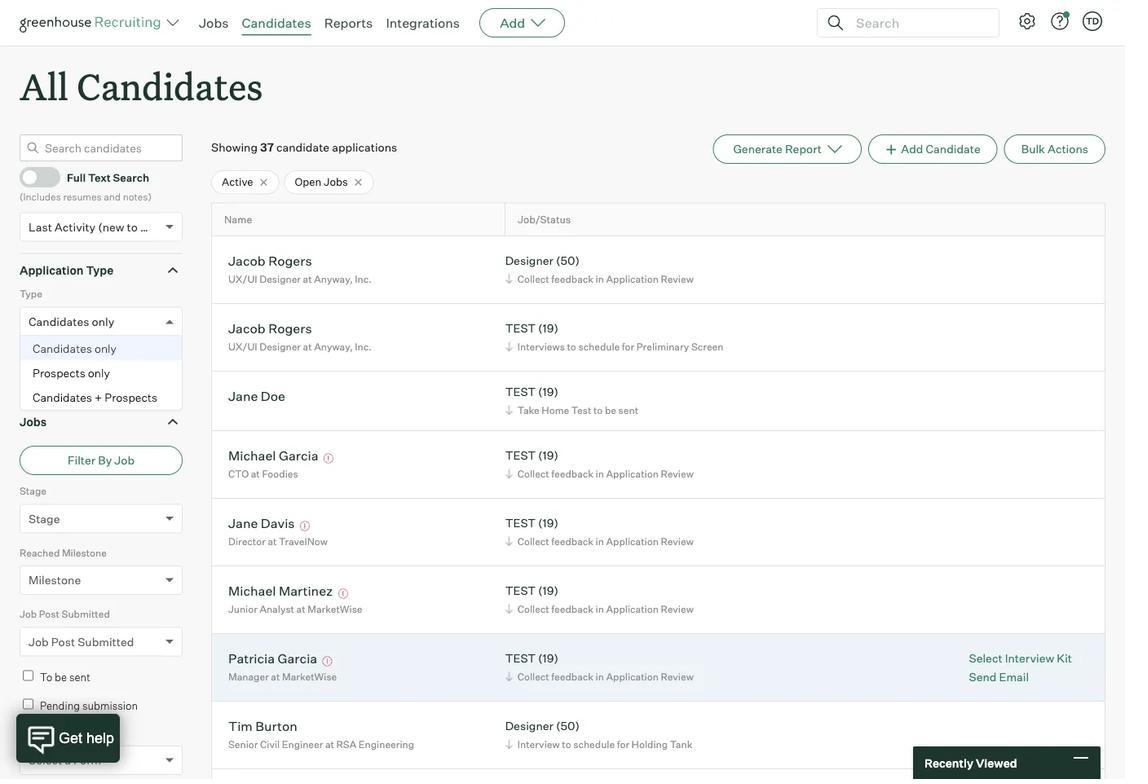 Task type: locate. For each thing, give the bounding box(es) containing it.
candidates only option
[[29, 314, 114, 329], [20, 336, 182, 361]]

garcia inside michael garcia link
[[279, 447, 318, 464]]

milestone
[[62, 547, 107, 559], [29, 573, 81, 588]]

bulk
[[1021, 142, 1045, 156]]

ux/ui down name
[[228, 273, 257, 285]]

candidates
[[127, 350, 181, 363]]

jacob
[[228, 252, 266, 269], [228, 320, 266, 336]]

1 horizontal spatial form
[[73, 753, 101, 768]]

cto
[[228, 468, 249, 480]]

1 vertical spatial jacob rogers ux/ui designer at anyway, inc.
[[228, 320, 372, 353]]

(19) inside test (19) take home test to be sent
[[538, 385, 558, 399]]

post
[[39, 608, 59, 621], [51, 635, 75, 649]]

only for the prospects only option
[[88, 366, 110, 380]]

5 test from the top
[[505, 584, 536, 598]]

2 feedback from the top
[[551, 468, 593, 480]]

collect feedback in application review link for patricia garcia
[[503, 669, 698, 685]]

4 feedback from the top
[[551, 603, 593, 615]]

4 test from the top
[[505, 516, 536, 530]]

2 inc. from the top
[[355, 341, 372, 353]]

0 vertical spatial jacob
[[228, 252, 266, 269]]

designer inside designer (50) interview to schedule for holding tank
[[505, 719, 553, 733]]

1 horizontal spatial sent
[[618, 404, 638, 416]]

1 review from the top
[[661, 273, 694, 285]]

add inside add popup button
[[500, 15, 525, 31]]

2 jacob rogers ux/ui designer at anyway, inc. from the top
[[228, 320, 372, 353]]

2 test from the top
[[505, 385, 536, 399]]

integrations
[[386, 15, 460, 31]]

schedule
[[578, 341, 620, 353], [573, 738, 615, 751]]

1 rogers from the top
[[268, 252, 312, 269]]

(includes
[[20, 191, 61, 203]]

4 collect from the top
[[517, 603, 549, 615]]

candidates + prospects
[[33, 390, 157, 405]]

0 vertical spatial job
[[114, 453, 135, 468]]

2 collect feedback in application review link from the top
[[503, 466, 698, 482]]

civil
[[260, 738, 280, 751]]

for inside test (19) interviews to schedule for preliminary screen
[[622, 341, 634, 353]]

inc.
[[355, 273, 372, 285], [355, 341, 372, 353]]

filter by job
[[68, 453, 135, 468]]

jane left doe
[[228, 388, 258, 404]]

form right a
[[73, 753, 101, 768]]

list box containing candidates only
[[20, 336, 182, 410]]

0 horizontal spatial add
[[500, 15, 525, 31]]

review for michael martinez
[[661, 603, 694, 615]]

1 vertical spatial stage
[[29, 512, 60, 526]]

0 vertical spatial jacob rogers link
[[228, 252, 312, 271]]

candidates only inside option
[[33, 341, 117, 356]]

5 collect feedback in application review link from the top
[[503, 669, 698, 685]]

1 vertical spatial job
[[20, 608, 37, 621]]

1 vertical spatial candidates only
[[33, 341, 117, 356]]

3 in from the top
[[596, 535, 604, 548]]

job post submitted element
[[20, 607, 183, 668]]

anyway, for designer
[[314, 273, 353, 285]]

1 jacob rogers ux/ui designer at anyway, inc. from the top
[[228, 252, 372, 285]]

last activity (new to old)
[[29, 220, 161, 234]]

jane
[[228, 388, 258, 404], [228, 515, 258, 531]]

candidates only option up on
[[20, 336, 182, 361]]

showing 37 candidate applications
[[211, 140, 397, 155]]

garcia for patricia garcia
[[278, 650, 317, 667]]

for
[[622, 341, 634, 353], [617, 738, 629, 751]]

form
[[20, 727, 44, 739], [73, 753, 101, 768]]

1 vertical spatial milestone
[[29, 573, 81, 588]]

michael up junior
[[228, 583, 276, 599]]

jobs link
[[199, 15, 229, 31]]

jane davis
[[228, 515, 295, 531]]

only down the migrated
[[88, 366, 110, 380]]

analyst
[[260, 603, 294, 615]]

6 test from the top
[[505, 652, 536, 666]]

prospects for prospects only
[[33, 366, 85, 380]]

1 (50) from the top
[[556, 254, 580, 268]]

3 test from the top
[[505, 449, 536, 463]]

1 jacob rogers link from the top
[[228, 252, 312, 271]]

michael martinez has been in application review for more than 5 days image
[[336, 589, 350, 599]]

4 collect feedback in application review link from the top
[[503, 601, 698, 617]]

1 michael from the top
[[228, 447, 276, 464]]

sent right test
[[618, 404, 638, 416]]

0 vertical spatial (50)
[[556, 254, 580, 268]]

0 horizontal spatial form
[[20, 727, 44, 739]]

4 (19) from the top
[[538, 516, 558, 530]]

in inside designer (50) collect feedback in application review
[[596, 273, 604, 285]]

(50) inside designer (50) interview to schedule for holding tank
[[556, 719, 580, 733]]

prospects
[[33, 366, 85, 380], [40, 379, 89, 392], [105, 390, 157, 405]]

for left holding
[[617, 738, 629, 751]]

engineer
[[282, 738, 323, 751]]

ux/ui for designer (50)
[[228, 273, 257, 285]]

type down application type at the left top
[[20, 288, 42, 300]]

To be sent checkbox
[[23, 671, 33, 681]]

in for jane davis
[[596, 535, 604, 548]]

1 vertical spatial jacob rogers link
[[228, 320, 312, 339]]

1 vertical spatial post
[[51, 635, 75, 649]]

1 collect from the top
[[517, 273, 549, 285]]

5 (19) from the top
[[538, 584, 558, 598]]

add for add candidate
[[901, 142, 923, 156]]

open
[[295, 175, 321, 188]]

milestone down reached milestone
[[29, 573, 81, 588]]

1 test (19) collect feedback in application review from the top
[[505, 449, 694, 480]]

0 vertical spatial type
[[86, 263, 114, 277]]

feedback inside designer (50) collect feedback in application review
[[551, 273, 593, 285]]

no
[[106, 379, 120, 392]]

filter
[[68, 453, 96, 468]]

1 (19) from the top
[[538, 321, 558, 336]]

garcia up manager at marketwise
[[278, 650, 317, 667]]

collect feedback in application review link
[[503, 271, 698, 287], [503, 466, 698, 482], [503, 534, 698, 549], [503, 601, 698, 617], [503, 669, 698, 685]]

1 jacob from the top
[[228, 252, 266, 269]]

prospects for prospects on no jobs
[[40, 379, 89, 392]]

to for (19)
[[567, 341, 576, 353]]

milestone down stage element
[[62, 547, 107, 559]]

test (19) collect feedback in application review for michael martinez
[[505, 584, 694, 615]]

jacob rogers link up doe
[[228, 320, 312, 339]]

schedule right interview at the left
[[573, 738, 615, 751]]

last activity (new to old) option
[[29, 220, 161, 234]]

only inside option
[[95, 341, 117, 356]]

1 horizontal spatial be
[[605, 404, 616, 416]]

0 vertical spatial inc.
[[355, 273, 372, 285]]

0 vertical spatial anyway,
[[314, 273, 353, 285]]

marketwise down michael martinez has been in application review for more than 5 days icon
[[308, 603, 362, 615]]

recently
[[924, 756, 973, 770]]

application for director at travelnow
[[606, 535, 659, 548]]

ux/ui up the jane doe
[[228, 341, 257, 353]]

schedule right interviews
[[578, 341, 620, 353]]

1 anyway, from the top
[[314, 273, 353, 285]]

0 vertical spatial add
[[500, 15, 525, 31]]

3 (19) from the top
[[538, 449, 558, 463]]

1 vertical spatial michael
[[228, 583, 276, 599]]

0 vertical spatial sent
[[618, 404, 638, 416]]

4 in from the top
[[596, 603, 604, 615]]

(50) inside designer (50) collect feedback in application review
[[556, 254, 580, 268]]

prospects inside option
[[33, 366, 85, 380]]

1 vertical spatial type
[[20, 288, 42, 300]]

configure image
[[1017, 11, 1037, 31]]

test inside test (19) interviews to schedule for preliminary screen
[[505, 321, 536, 336]]

submitted
[[62, 608, 110, 621], [78, 635, 134, 649]]

1 vertical spatial anyway,
[[314, 341, 353, 353]]

0 vertical spatial only
[[92, 314, 114, 329]]

1 vertical spatial garcia
[[278, 650, 317, 667]]

candidates up exclude
[[29, 314, 89, 329]]

1 vertical spatial (50)
[[556, 719, 580, 733]]

to right interview at the left
[[562, 738, 571, 751]]

jacob rogers link for designer
[[228, 252, 312, 271]]

candidates + prospects option
[[20, 385, 182, 410]]

notes)
[[123, 191, 152, 203]]

1 test from the top
[[505, 321, 536, 336]]

2 rogers from the top
[[268, 320, 312, 336]]

candidates
[[242, 15, 311, 31], [77, 62, 263, 110], [29, 314, 89, 329], [33, 341, 92, 356], [33, 390, 92, 405]]

schedule inside test (19) interviews to schedule for preliminary screen
[[578, 341, 620, 353]]

schedule inside designer (50) interview to schedule for holding tank
[[573, 738, 615, 751]]

1 horizontal spatial add
[[901, 142, 923, 156]]

job post submitted up to be sent
[[29, 635, 134, 649]]

1 vertical spatial inc.
[[355, 341, 372, 353]]

2 anyway, from the top
[[314, 341, 353, 353]]

for for (50)
[[617, 738, 629, 751]]

0 vertical spatial candidates only
[[29, 314, 114, 329]]

to inside test (19) interviews to schedule for preliminary screen
[[567, 341, 576, 353]]

submitted up to be sent
[[78, 635, 134, 649]]

type down last activity (new to old)
[[86, 263, 114, 277]]

Search text field
[[852, 11, 984, 35]]

for left preliminary
[[622, 341, 634, 353]]

all candidates
[[20, 62, 263, 110]]

test
[[505, 321, 536, 336], [505, 385, 536, 399], [505, 449, 536, 463], [505, 516, 536, 530], [505, 584, 536, 598], [505, 652, 536, 666]]

type
[[86, 263, 114, 277], [20, 288, 42, 300]]

(50) down job/status on the top of page
[[556, 254, 580, 268]]

(50) for designer (50) collect feedback in application review
[[556, 254, 580, 268]]

0 vertical spatial stage
[[20, 485, 46, 497]]

test
[[571, 404, 591, 416]]

ux/ui for test (19)
[[228, 341, 257, 353]]

jacob down name
[[228, 252, 266, 269]]

1 vertical spatial form
[[73, 753, 101, 768]]

michael martinez link
[[228, 583, 333, 601]]

interviews
[[517, 341, 565, 353]]

0 vertical spatial rogers
[[268, 252, 312, 269]]

last
[[29, 220, 52, 234]]

pending submission
[[40, 699, 138, 712]]

jane inside 'link'
[[228, 388, 258, 404]]

be right test
[[605, 404, 616, 416]]

application inside designer (50) collect feedback in application review
[[606, 273, 659, 285]]

take home test to be sent link
[[503, 402, 642, 418]]

0 horizontal spatial be
[[55, 671, 67, 684]]

test (19) collect feedback in application review
[[505, 449, 694, 480], [505, 516, 694, 548], [505, 584, 694, 615], [505, 652, 694, 683]]

2 vertical spatial only
[[88, 366, 110, 380]]

candidates only up prospects only
[[33, 341, 117, 356]]

in for michael martinez
[[596, 603, 604, 615]]

job post submitted
[[20, 608, 110, 621], [29, 635, 134, 649]]

integrations link
[[386, 15, 460, 31]]

3 test (19) collect feedback in application review from the top
[[505, 584, 694, 615]]

candidates only option up exclude
[[29, 314, 114, 329]]

patricia garcia
[[228, 650, 317, 667]]

michael garcia has been in application review for more than 5 days image
[[321, 454, 336, 464]]

rogers up doe
[[268, 320, 312, 336]]

rogers
[[268, 252, 312, 269], [268, 320, 312, 336]]

post down the reached
[[39, 608, 59, 621]]

2 review from the top
[[661, 468, 694, 480]]

candidate reports are now available! apply filters and select "view in app" element
[[713, 135, 862, 164]]

collect feedback in application review link for michael martinez
[[503, 601, 698, 617]]

0 vertical spatial jane
[[228, 388, 258, 404]]

prospects only
[[33, 366, 110, 380]]

rogers for test
[[268, 320, 312, 336]]

rogers down open
[[268, 252, 312, 269]]

for inside designer (50) interview to schedule for holding tank
[[617, 738, 629, 751]]

viewed
[[976, 756, 1017, 770]]

1 ux/ui from the top
[[228, 273, 257, 285]]

3 feedback from the top
[[551, 535, 593, 548]]

3 collect from the top
[[517, 535, 549, 548]]

manager at marketwise
[[228, 671, 337, 683]]

add for add
[[500, 15, 525, 31]]

jobs
[[199, 15, 229, 31], [324, 175, 348, 188], [122, 379, 146, 392], [20, 415, 47, 429]]

1 vertical spatial jane
[[228, 515, 258, 531]]

select
[[29, 753, 62, 768]]

jane for jane doe
[[228, 388, 258, 404]]

jobs right no
[[122, 379, 146, 392]]

0 vertical spatial ux/ui
[[228, 273, 257, 285]]

test (19) collect feedback in application review for michael garcia
[[505, 449, 694, 480]]

by
[[98, 453, 112, 468]]

0 vertical spatial be
[[605, 404, 616, 416]]

reached milestone
[[20, 547, 107, 559]]

1 vertical spatial only
[[95, 341, 117, 356]]

designer (50) interview to schedule for holding tank
[[505, 719, 692, 751]]

2 michael from the top
[[228, 583, 276, 599]]

junior
[[228, 603, 257, 615]]

prospects only option
[[20, 361, 182, 385]]

to right interviews
[[567, 341, 576, 353]]

0 vertical spatial jacob rogers ux/ui designer at anyway, inc.
[[228, 252, 372, 285]]

2 jacob from the top
[[228, 320, 266, 336]]

2 jane from the top
[[228, 515, 258, 531]]

(50) for designer (50) interview to schedule for holding tank
[[556, 719, 580, 733]]

1 inc. from the top
[[355, 273, 372, 285]]

review
[[661, 273, 694, 285], [661, 468, 694, 480], [661, 535, 694, 548], [661, 603, 694, 615], [661, 671, 694, 683]]

0 horizontal spatial sent
[[69, 671, 90, 684]]

checkmark image
[[27, 171, 39, 182]]

0 vertical spatial michael
[[228, 447, 276, 464]]

only up the migrated
[[92, 314, 114, 329]]

patricia
[[228, 650, 275, 667]]

(19) inside test (19) interviews to schedule for preliminary screen
[[538, 321, 558, 336]]

jacob rogers link down name
[[228, 252, 312, 271]]

only up the prospects only option
[[95, 341, 117, 356]]

add
[[500, 15, 525, 31], [901, 142, 923, 156]]

1 vertical spatial schedule
[[573, 738, 615, 751]]

rogers for designer
[[268, 252, 312, 269]]

bulk actions
[[1021, 142, 1088, 156]]

1 vertical spatial add
[[901, 142, 923, 156]]

open jobs
[[295, 175, 348, 188]]

jobs left the candidates 'link' on the top
[[199, 15, 229, 31]]

designer (50) collect feedback in application review
[[505, 254, 694, 285]]

form element
[[20, 725, 183, 779]]

list box
[[20, 336, 182, 410]]

designer
[[505, 254, 553, 268], [259, 273, 301, 285], [259, 341, 301, 353], [505, 719, 553, 733]]

candidates only up exclude
[[29, 314, 114, 329]]

1 jane from the top
[[228, 388, 258, 404]]

a
[[65, 753, 71, 768]]

jobs down prospects only
[[20, 415, 47, 429]]

schedule for (19)
[[578, 341, 620, 353]]

0 vertical spatial schedule
[[578, 341, 620, 353]]

0 vertical spatial for
[[622, 341, 634, 353]]

jacob rogers ux/ui designer at anyway, inc. down name
[[228, 252, 372, 285]]

director
[[228, 535, 266, 548]]

submitted down "reached milestone" element at the bottom left of page
[[62, 608, 110, 621]]

patricia garcia has been in application review for more than 5 days image
[[320, 657, 335, 667]]

be right to
[[55, 671, 67, 684]]

1 vertical spatial for
[[617, 738, 629, 751]]

to for (50)
[[562, 738, 571, 751]]

add inside add candidate link
[[901, 142, 923, 156]]

(50) up interview at the left
[[556, 719, 580, 733]]

garcia up foodies
[[279, 447, 318, 464]]

4 review from the top
[[661, 603, 694, 615]]

jane up director
[[228, 515, 258, 531]]

feedback for michael martinez
[[551, 603, 593, 615]]

1 vertical spatial ux/ui
[[228, 341, 257, 353]]

collect
[[517, 273, 549, 285], [517, 468, 549, 480], [517, 535, 549, 548], [517, 603, 549, 615], [517, 671, 549, 683]]

only inside option
[[88, 366, 110, 380]]

0 vertical spatial garcia
[[279, 447, 318, 464]]

post up to be sent
[[51, 635, 75, 649]]

1 feedback from the top
[[551, 273, 593, 285]]

2 test (19) collect feedback in application review from the top
[[505, 516, 694, 548]]

jacob rogers ux/ui designer at anyway, inc. up doe
[[228, 320, 372, 353]]

job
[[114, 453, 135, 468], [20, 608, 37, 621], [29, 635, 49, 649]]

1 vertical spatial jacob
[[228, 320, 266, 336]]

0 vertical spatial milestone
[[62, 547, 107, 559]]

marketwise down patricia garcia has been in application review for more than 5 days image
[[282, 671, 337, 683]]

jacob up the jane doe
[[228, 320, 266, 336]]

anyway,
[[314, 273, 353, 285], [314, 341, 353, 353]]

sent up pending submission
[[69, 671, 90, 684]]

0 vertical spatial candidates only option
[[29, 314, 114, 329]]

only
[[92, 314, 114, 329], [95, 341, 117, 356], [88, 366, 110, 380]]

5 feedback from the top
[[551, 671, 593, 683]]

inc. for designer (50)
[[355, 273, 372, 285]]

job post submitted down "reached milestone" element at the bottom left of page
[[20, 608, 110, 621]]

reports link
[[324, 15, 373, 31]]

director at travelnow
[[228, 535, 328, 548]]

garcia inside patricia garcia link
[[278, 650, 317, 667]]

collect feedback in application review link for michael garcia
[[503, 466, 698, 482]]

1 in from the top
[[596, 273, 604, 285]]

2 jacob rogers link from the top
[[228, 320, 312, 339]]

to left the old)
[[127, 220, 138, 234]]

greenhouse recruiting image
[[20, 13, 166, 33]]

jacob for test
[[228, 320, 266, 336]]

type element
[[20, 286, 183, 411]]

3 collect feedback in application review link from the top
[[503, 534, 698, 549]]

to inside designer (50) interview to schedule for holding tank
[[562, 738, 571, 751]]

2 ux/ui from the top
[[228, 341, 257, 353]]

full
[[67, 171, 86, 184]]

2 in from the top
[[596, 468, 604, 480]]

1 vertical spatial rogers
[[268, 320, 312, 336]]

to right test
[[593, 404, 603, 416]]

2 (50) from the top
[[556, 719, 580, 733]]

3 review from the top
[[661, 535, 694, 548]]

2 collect from the top
[[517, 468, 549, 480]]

candidates down prospects only
[[33, 390, 92, 405]]

None field
[[20, 308, 37, 336]]

michael up cto at foodies
[[228, 447, 276, 464]]

preliminary
[[637, 341, 689, 353]]

generate report
[[733, 142, 822, 156]]

form down pending submission checkbox at the left bottom of page
[[20, 727, 44, 739]]

2 (19) from the top
[[538, 385, 558, 399]]

0 vertical spatial marketwise
[[308, 603, 362, 615]]

ux/ui
[[228, 273, 257, 285], [228, 341, 257, 353]]

1 vertical spatial sent
[[69, 671, 90, 684]]



Task type: vqa. For each thing, say whether or not it's contained in the screenshot.
No candidate applications found
no



Task type: describe. For each thing, give the bounding box(es) containing it.
list box inside type element
[[20, 336, 182, 410]]

stage element
[[20, 484, 183, 545]]

garcia for michael garcia
[[279, 447, 318, 464]]

1 vertical spatial job post submitted
[[29, 635, 134, 649]]

0 vertical spatial submitted
[[62, 608, 110, 621]]

candidates only for bottommost candidates only option
[[33, 341, 117, 356]]

test (19) interviews to schedule for preliminary screen
[[505, 321, 723, 353]]

actions
[[1048, 142, 1088, 156]]

reports
[[324, 15, 373, 31]]

1 vertical spatial be
[[55, 671, 67, 684]]

interview
[[517, 738, 560, 751]]

review inside designer (50) collect feedback in application review
[[661, 273, 694, 285]]

1 vertical spatial submitted
[[78, 635, 134, 649]]

rsa
[[336, 738, 356, 751]]

test (19) collect feedback in application review for jane davis
[[505, 516, 694, 548]]

1 vertical spatial marketwise
[[282, 671, 337, 683]]

tank
[[670, 738, 692, 751]]

jobs right open
[[324, 175, 348, 188]]

add button
[[479, 8, 565, 38]]

1 collect feedback in application review link from the top
[[503, 271, 698, 287]]

test inside test (19) take home test to be sent
[[505, 385, 536, 399]]

filter by job button
[[20, 446, 183, 475]]

pending
[[40, 699, 80, 712]]

4 test (19) collect feedback in application review from the top
[[505, 652, 694, 683]]

submission
[[82, 699, 138, 712]]

test for junior analyst at marketwise
[[505, 584, 536, 598]]

on
[[91, 379, 104, 392]]

jane doe link
[[228, 388, 285, 407]]

michael garcia link
[[228, 447, 318, 466]]

5 in from the top
[[596, 671, 604, 683]]

junior analyst at marketwise
[[228, 603, 362, 615]]

application for cto at foodies
[[606, 468, 659, 480]]

candidates link
[[242, 15, 311, 31]]

interview to schedule for holding tank link
[[503, 737, 696, 752]]

Exclude migrated candidates checkbox
[[23, 350, 33, 361]]

candidates right jobs link
[[242, 15, 311, 31]]

collect for michael martinez
[[517, 603, 549, 615]]

0 horizontal spatial type
[[20, 288, 42, 300]]

1 vertical spatial candidates only option
[[20, 336, 182, 361]]

be inside test (19) take home test to be sent
[[605, 404, 616, 416]]

candidates down jobs link
[[77, 62, 263, 110]]

review for jane davis
[[661, 535, 694, 548]]

reached
[[20, 547, 60, 559]]

engineering
[[359, 738, 414, 751]]

application for ux/ui designer at anyway, inc.
[[606, 273, 659, 285]]

job/status
[[518, 213, 571, 226]]

text
[[88, 171, 111, 184]]

activity
[[54, 220, 96, 234]]

test for cto at foodies
[[505, 449, 536, 463]]

manager
[[228, 671, 269, 683]]

jacob rogers ux/ui designer at anyway, inc. for designer
[[228, 252, 372, 285]]

candidate
[[926, 142, 981, 156]]

jacob rogers ux/ui designer at anyway, inc. for test
[[228, 320, 372, 353]]

5 collect from the top
[[517, 671, 549, 683]]

cto at foodies
[[228, 468, 298, 480]]

+
[[95, 390, 102, 405]]

jane doe
[[228, 388, 285, 404]]

candidates only for candidates only option to the top
[[29, 314, 114, 329]]

(19) for junior analyst at marketwise
[[538, 584, 558, 598]]

collect for jane davis
[[517, 535, 549, 548]]

michael for michael martinez
[[228, 583, 276, 599]]

schedule for (50)
[[573, 738, 615, 751]]

active
[[222, 175, 253, 188]]

holding
[[631, 738, 668, 751]]

interviews to schedule for preliminary screen link
[[503, 339, 728, 354]]

review for michael garcia
[[661, 468, 694, 480]]

0 vertical spatial job post submitted
[[20, 608, 110, 621]]

doe
[[261, 388, 285, 404]]

generate
[[733, 142, 783, 156]]

0 vertical spatial post
[[39, 608, 59, 621]]

none field inside type element
[[20, 308, 37, 336]]

resumes
[[63, 191, 102, 203]]

test (19) take home test to be sent
[[505, 385, 638, 416]]

add candidate
[[901, 142, 981, 156]]

Pending submission checkbox
[[23, 699, 33, 710]]

michael garcia
[[228, 447, 318, 464]]

only for candidates only option to the top
[[92, 314, 114, 329]]

burton
[[255, 718, 297, 734]]

prospects inside "option"
[[105, 390, 157, 405]]

add candidate link
[[868, 135, 998, 164]]

feedback for michael garcia
[[551, 468, 593, 480]]

designer inside designer (50) collect feedback in application review
[[505, 254, 553, 268]]

job inside 'button'
[[114, 453, 135, 468]]

inc. for test (19)
[[355, 341, 372, 353]]

Search candidates field
[[20, 135, 183, 162]]

to inside test (19) take home test to be sent
[[593, 404, 603, 416]]

1 horizontal spatial type
[[86, 263, 114, 277]]

candidates up prospects only
[[33, 341, 92, 356]]

reached milestone element
[[20, 545, 183, 607]]

(19) for cto at foodies
[[538, 449, 558, 463]]

to be sent
[[40, 671, 90, 684]]

jane for jane davis
[[228, 515, 258, 531]]

37
[[260, 140, 274, 155]]

collect feedback in application review link for jane davis
[[503, 534, 698, 549]]

anyway, for test
[[314, 341, 353, 353]]

patricia garcia link
[[228, 650, 317, 669]]

senior
[[228, 738, 258, 751]]

candidates inside "option"
[[33, 390, 92, 405]]

application for junior analyst at marketwise
[[606, 603, 659, 615]]

0 vertical spatial form
[[20, 727, 44, 739]]

select a form
[[29, 753, 101, 768]]

tim burton senior civil engineer at rsa engineering
[[228, 718, 414, 751]]

in for michael garcia
[[596, 468, 604, 480]]

at inside the tim burton senior civil engineer at rsa engineering
[[325, 738, 334, 751]]

collect for michael garcia
[[517, 468, 549, 480]]

foodies
[[262, 468, 298, 480]]

full text search (includes resumes and notes)
[[20, 171, 152, 203]]

home
[[542, 404, 569, 416]]

2 vertical spatial job
[[29, 635, 49, 649]]

application type
[[20, 263, 114, 277]]

bulk actions link
[[1004, 135, 1105, 164]]

collect inside designer (50) collect feedback in application review
[[517, 273, 549, 285]]

recently viewed
[[924, 756, 1017, 770]]

for for (19)
[[622, 341, 634, 353]]

candidate
[[276, 140, 329, 155]]

report
[[785, 142, 822, 156]]

travelnow
[[279, 535, 328, 548]]

only for bottommost candidates only option
[[95, 341, 117, 356]]

search
[[113, 171, 149, 184]]

martinez
[[279, 583, 333, 599]]

6 (19) from the top
[[538, 652, 558, 666]]

to
[[40, 671, 52, 684]]

screen
[[691, 341, 723, 353]]

td
[[1086, 15, 1099, 26]]

jacob rogers link for test
[[228, 320, 312, 339]]

jacob for designer
[[228, 252, 266, 269]]

test for ux/ui designer at anyway, inc.
[[505, 321, 536, 336]]

test for director at travelnow
[[505, 516, 536, 530]]

tim
[[228, 718, 253, 734]]

td button
[[1079, 8, 1105, 34]]

michael for michael garcia
[[228, 447, 276, 464]]

jane davis link
[[228, 515, 295, 534]]

5 review from the top
[[661, 671, 694, 683]]

showing
[[211, 140, 258, 155]]

(new
[[98, 220, 124, 234]]

applications
[[332, 140, 397, 155]]

and
[[104, 191, 121, 203]]

generate report button
[[713, 135, 862, 164]]

td button
[[1083, 11, 1102, 31]]

(19) for ux/ui designer at anyway, inc.
[[538, 321, 558, 336]]

feedback for jane davis
[[551, 535, 593, 548]]

jane davis has been in application review for more than 5 days image
[[298, 521, 312, 531]]

(19) for director at travelnow
[[538, 516, 558, 530]]

name
[[224, 213, 252, 226]]

to for activity
[[127, 220, 138, 234]]

sent inside test (19) take home test to be sent
[[618, 404, 638, 416]]

migrated
[[81, 350, 125, 363]]



